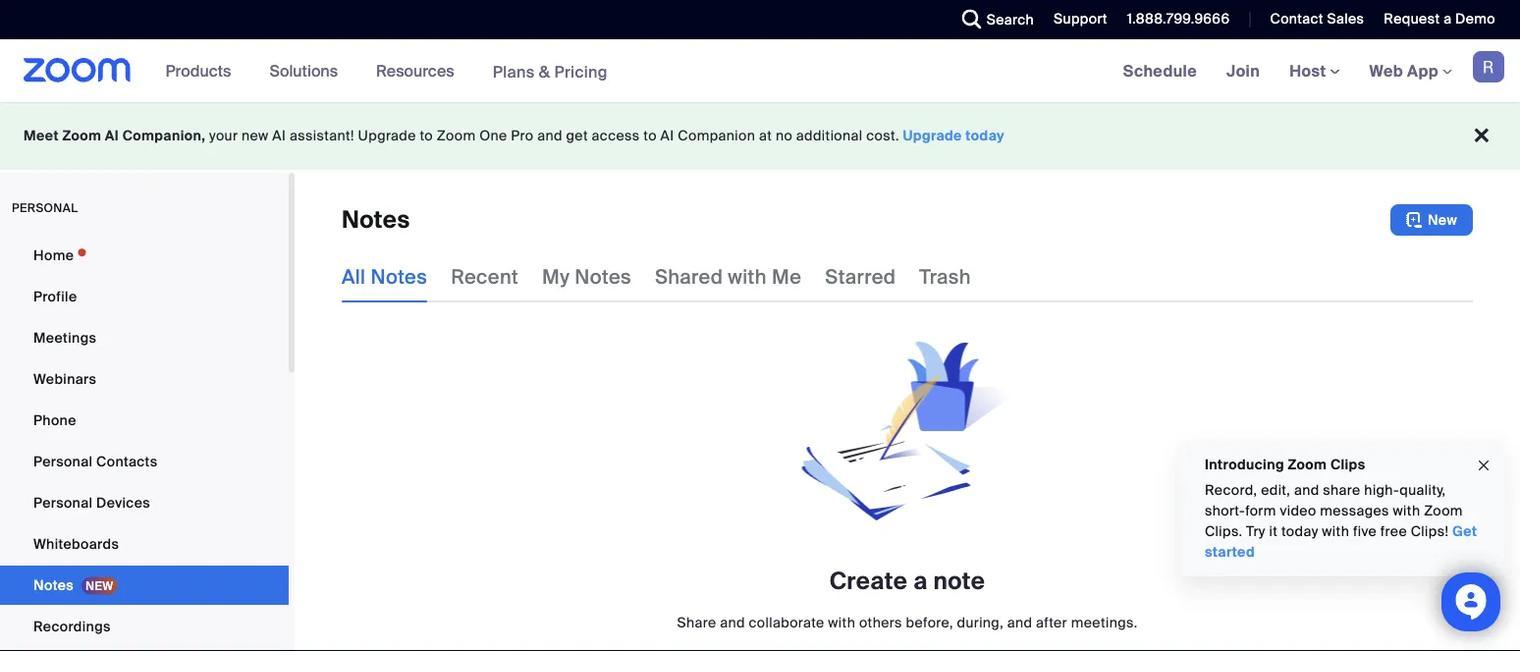 Task type: locate. For each thing, give the bounding box(es) containing it.
zoom
[[62, 127, 101, 145], [437, 127, 476, 145], [1288, 455, 1327, 473], [1424, 502, 1463, 520]]

schedule
[[1123, 60, 1197, 81]]

personal menu menu
[[0, 236, 289, 651]]

banner
[[0, 39, 1521, 104]]

clips
[[1331, 455, 1366, 473]]

contact sales link
[[1256, 0, 1370, 39], [1271, 10, 1365, 28]]

1 horizontal spatial ai
[[272, 127, 286, 145]]

it
[[1270, 523, 1278, 541]]

with
[[728, 264, 767, 289], [1393, 502, 1421, 520], [1323, 523, 1350, 541], [828, 613, 856, 632]]

upgrade
[[358, 127, 416, 145], [903, 127, 962, 145]]

schedule link
[[1109, 39, 1212, 102]]

shared with me
[[655, 264, 802, 289]]

0 vertical spatial today
[[966, 127, 1005, 145]]

quality,
[[1400, 481, 1446, 499]]

search
[[987, 10, 1034, 28]]

to down resources dropdown button
[[420, 127, 433, 145]]

edit,
[[1261, 481, 1291, 499]]

ai left companion,
[[105, 127, 119, 145]]

webinars link
[[0, 360, 289, 399]]

solutions button
[[270, 39, 347, 102]]

0 horizontal spatial today
[[966, 127, 1005, 145]]

try
[[1247, 523, 1266, 541]]

a for create
[[914, 566, 928, 597]]

2 horizontal spatial ai
[[661, 127, 674, 145]]

upgrade right cost.
[[903, 127, 962, 145]]

starred
[[825, 264, 896, 289]]

messages
[[1321, 502, 1390, 520]]

zoom inside record, edit, and share high-quality, short-form video messages with zoom clips. try it today with five free clips!
[[1424, 502, 1463, 520]]

collaborate
[[749, 613, 825, 632]]

0 vertical spatial personal
[[33, 452, 93, 471]]

notes
[[342, 205, 410, 235], [371, 264, 427, 289], [575, 264, 632, 289], [33, 576, 74, 594]]

get
[[566, 127, 588, 145]]

1 horizontal spatial upgrade
[[903, 127, 962, 145]]

join
[[1227, 60, 1260, 81]]

a left note
[[914, 566, 928, 597]]

1 vertical spatial personal
[[33, 494, 93, 512]]

after
[[1036, 613, 1068, 632]]

personal for personal contacts
[[33, 452, 93, 471]]

devices
[[96, 494, 150, 512]]

and right share
[[720, 613, 745, 632]]

3 ai from the left
[[661, 127, 674, 145]]

and left after
[[1008, 613, 1033, 632]]

sales
[[1328, 10, 1365, 28]]

&
[[539, 61, 550, 82]]

today
[[966, 127, 1005, 145], [1282, 523, 1319, 541]]

notes up recordings
[[33, 576, 74, 594]]

zoom right meet
[[62, 127, 101, 145]]

phone link
[[0, 401, 289, 440]]

shared
[[655, 264, 723, 289]]

ai
[[105, 127, 119, 145], [272, 127, 286, 145], [661, 127, 674, 145]]

1 horizontal spatial today
[[1282, 523, 1319, 541]]

web app button
[[1370, 60, 1453, 81]]

others
[[859, 613, 903, 632]]

profile link
[[0, 277, 289, 316]]

join link
[[1212, 39, 1275, 102]]

resources button
[[376, 39, 463, 102]]

2 personal from the top
[[33, 494, 93, 512]]

request a demo link
[[1370, 0, 1521, 39], [1384, 10, 1496, 28]]

notes right all
[[371, 264, 427, 289]]

zoom up clips!
[[1424, 502, 1463, 520]]

meet
[[24, 127, 59, 145]]

and up video
[[1295, 481, 1320, 499]]

create
[[830, 566, 908, 597]]

five
[[1354, 523, 1377, 541]]

ai left companion
[[661, 127, 674, 145]]

pro
[[511, 127, 534, 145]]

no
[[776, 127, 793, 145]]

0 horizontal spatial ai
[[105, 127, 119, 145]]

to right access
[[644, 127, 657, 145]]

meetings
[[33, 329, 97, 347]]

clips.
[[1205, 523, 1243, 541]]

2 to from the left
[[644, 127, 657, 145]]

1 vertical spatial a
[[914, 566, 928, 597]]

personal for personal devices
[[33, 494, 93, 512]]

0 horizontal spatial a
[[914, 566, 928, 597]]

high-
[[1365, 481, 1400, 499]]

personal
[[33, 452, 93, 471], [33, 494, 93, 512]]

0 vertical spatial a
[[1444, 10, 1452, 28]]

product information navigation
[[151, 39, 623, 104]]

a for request
[[1444, 10, 1452, 28]]

0 horizontal spatial to
[[420, 127, 433, 145]]

before,
[[906, 613, 954, 632]]

a
[[1444, 10, 1452, 28], [914, 566, 928, 597]]

home
[[33, 246, 74, 264]]

1 horizontal spatial to
[[644, 127, 657, 145]]

upgrade down product information navigation
[[358, 127, 416, 145]]

1 personal from the top
[[33, 452, 93, 471]]

contacts
[[96, 452, 158, 471]]

personal devices
[[33, 494, 150, 512]]

my
[[542, 264, 570, 289]]

0 horizontal spatial upgrade
[[358, 127, 416, 145]]

and left get
[[538, 127, 563, 145]]

with left "others"
[[828, 613, 856, 632]]

get started
[[1205, 523, 1478, 561]]

profile
[[33, 287, 77, 305]]

plans
[[493, 61, 535, 82]]

web app
[[1370, 60, 1439, 81]]

and inside meet zoom ai companion, footer
[[538, 127, 563, 145]]

note
[[934, 566, 986, 597]]

clips!
[[1411, 523, 1449, 541]]

ai right new
[[272, 127, 286, 145]]

with left me
[[728, 264, 767, 289]]

1 horizontal spatial a
[[1444, 10, 1452, 28]]

a left the demo
[[1444, 10, 1452, 28]]

1.888.799.9666
[[1127, 10, 1230, 28]]

tabs of all notes page tab list
[[342, 251, 971, 303]]

and
[[538, 127, 563, 145], [1295, 481, 1320, 499], [720, 613, 745, 632], [1008, 613, 1033, 632]]

personal devices link
[[0, 483, 289, 523]]

1 upgrade from the left
[[358, 127, 416, 145]]

host button
[[1290, 60, 1340, 81]]

request a demo
[[1384, 10, 1496, 28]]

1 vertical spatial today
[[1282, 523, 1319, 541]]

meetings.
[[1071, 613, 1138, 632]]

personal down phone
[[33, 452, 93, 471]]

whiteboards
[[33, 535, 119, 553]]

to
[[420, 127, 433, 145], [644, 127, 657, 145]]

personal up the whiteboards
[[33, 494, 93, 512]]

notes inside personal menu 'menu'
[[33, 576, 74, 594]]



Task type: describe. For each thing, give the bounding box(es) containing it.
notes up all notes on the left top
[[342, 205, 410, 235]]

whiteboards link
[[0, 525, 289, 564]]

share and collaborate with others before, during, and after meetings.
[[677, 613, 1138, 632]]

get
[[1453, 523, 1478, 541]]

create a note
[[830, 566, 986, 597]]

form
[[1246, 502, 1277, 520]]

new
[[242, 127, 269, 145]]

resources
[[376, 60, 454, 81]]

personal
[[12, 200, 78, 216]]

zoom left clips
[[1288, 455, 1327, 473]]

access
[[592, 127, 640, 145]]

1 to from the left
[[420, 127, 433, 145]]

2 ai from the left
[[272, 127, 286, 145]]

assistant!
[[290, 127, 354, 145]]

trash
[[920, 264, 971, 289]]

support
[[1054, 10, 1108, 28]]

companion
[[678, 127, 756, 145]]

recordings link
[[0, 607, 289, 646]]

get started link
[[1205, 523, 1478, 561]]

free
[[1381, 523, 1408, 541]]

and inside record, edit, and share high-quality, short-form video messages with zoom clips. try it today with five free clips!
[[1295, 481, 1320, 499]]

banner containing products
[[0, 39, 1521, 104]]

personal contacts link
[[0, 442, 289, 481]]

zoom logo image
[[24, 58, 131, 83]]

all
[[342, 264, 366, 289]]

home link
[[0, 236, 289, 275]]

meetings link
[[0, 318, 289, 358]]

profile picture image
[[1473, 51, 1505, 83]]

upgrade today link
[[903, 127, 1005, 145]]

with inside tabs of all notes page tab list
[[728, 264, 767, 289]]

contact sales
[[1271, 10, 1365, 28]]

zoom left one
[[437, 127, 476, 145]]

me
[[772, 264, 802, 289]]

solutions
[[270, 60, 338, 81]]

app
[[1408, 60, 1439, 81]]

with down messages
[[1323, 523, 1350, 541]]

1 ai from the left
[[105, 127, 119, 145]]

request
[[1384, 10, 1440, 28]]

your
[[209, 127, 238, 145]]

record,
[[1205, 481, 1258, 499]]

notes right my
[[575, 264, 632, 289]]

additional
[[796, 127, 863, 145]]

all notes
[[342, 264, 427, 289]]

my notes
[[542, 264, 632, 289]]

introducing
[[1205, 455, 1285, 473]]

recent
[[451, 264, 519, 289]]

personal contacts
[[33, 452, 158, 471]]

share
[[1323, 481, 1361, 499]]

recordings
[[33, 617, 111, 636]]

2 upgrade from the left
[[903, 127, 962, 145]]

close image
[[1476, 455, 1492, 477]]

meetings navigation
[[1109, 39, 1521, 104]]

during,
[[957, 613, 1004, 632]]

products
[[166, 60, 231, 81]]

with up the free
[[1393, 502, 1421, 520]]

webinars
[[33, 370, 96, 388]]

new
[[1428, 211, 1458, 229]]

pricing
[[554, 61, 608, 82]]

started
[[1205, 543, 1255, 561]]

phone
[[33, 411, 76, 429]]

host
[[1290, 60, 1331, 81]]

short-
[[1205, 502, 1246, 520]]

search button
[[948, 0, 1039, 39]]

meet zoom ai companion, footer
[[0, 102, 1521, 170]]

companion,
[[122, 127, 206, 145]]

notes link
[[0, 566, 289, 605]]

introducing zoom clips
[[1205, 455, 1366, 473]]

meet zoom ai companion, your new ai assistant! upgrade to zoom one pro and get access to ai companion at no additional cost. upgrade today
[[24, 127, 1005, 145]]

at
[[759, 127, 772, 145]]

one
[[480, 127, 507, 145]]

contact
[[1271, 10, 1324, 28]]

today inside record, edit, and share high-quality, short-form video messages with zoom clips. try it today with five free clips!
[[1282, 523, 1319, 541]]

share
[[677, 613, 717, 632]]

plans & pricing
[[493, 61, 608, 82]]

web
[[1370, 60, 1404, 81]]

demo
[[1456, 10, 1496, 28]]

video
[[1280, 502, 1317, 520]]

new button
[[1391, 204, 1473, 236]]

today inside meet zoom ai companion, footer
[[966, 127, 1005, 145]]



Task type: vqa. For each thing, say whether or not it's contained in the screenshot.
Investors
no



